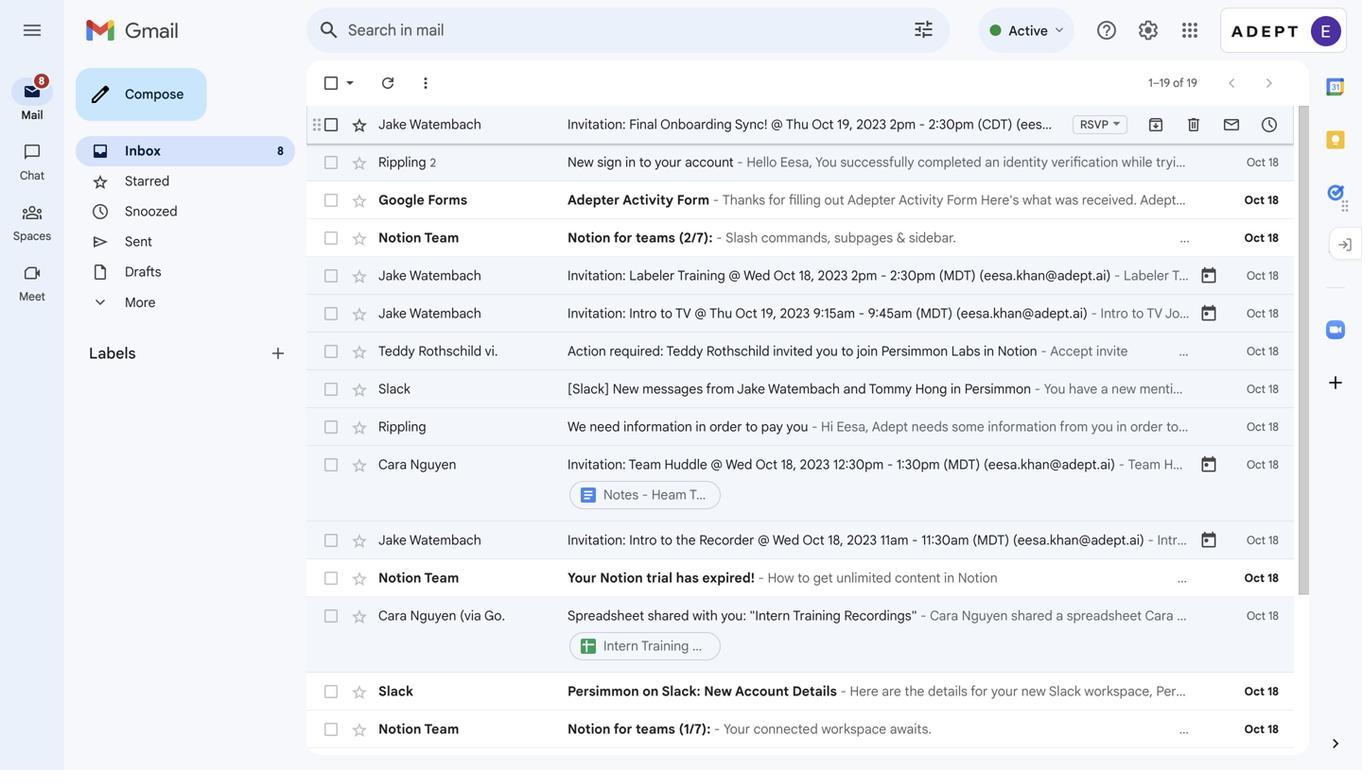 Task type: locate. For each thing, give the bounding box(es) containing it.
new right [slack] on the left of the page
[[613, 381, 639, 398]]

2 vertical spatial for
[[614, 722, 632, 738]]

0 horizontal spatial 2pm
[[851, 268, 877, 284]]

intro up the required:
[[629, 306, 657, 322]]

5 invitation: from the top
[[568, 533, 626, 549]]

teddy rothschild vi.
[[378, 343, 498, 360]]

2 teams from the top
[[636, 722, 675, 738]]

1 row from the top
[[306, 106, 1294, 144]]

10 row from the top
[[306, 447, 1294, 522]]

watembach for invitation: intro to the recorder @ wed oct 18, 2023 11am - 11:30am (mdt) (eesa.khan@adept.ai) -
[[409, 533, 481, 549]]

training
[[678, 268, 725, 284], [793, 608, 841, 625], [641, 639, 689, 655]]

watembach for invitation: labeler training @ wed oct 18, 2023 2pm - 2:30pm (mdt) (eesa.khan@adept.ai) -
[[409, 268, 481, 284]]

2 nguyen from the top
[[410, 608, 456, 625]]

invitation:
[[568, 116, 626, 133], [568, 268, 626, 284], [568, 306, 626, 322], [568, 457, 626, 473], [568, 533, 626, 549]]

19, for 9:15am
[[761, 306, 777, 322]]

(cdt)
[[978, 116, 1013, 133]]

jake down cara nguyen
[[378, 533, 407, 549]]

sync!
[[735, 116, 768, 133]]

1 horizontal spatial 19,
[[837, 116, 853, 133]]

0 horizontal spatial new
[[568, 154, 594, 171]]

unlimited
[[836, 570, 891, 587]]

0 vertical spatial 8
[[39, 75, 45, 88]]

toolbar
[[1137, 115, 1288, 134]]

2:30pm inside "link"
[[929, 116, 974, 133]]

more button
[[76, 288, 295, 318]]

get
[[813, 570, 833, 587]]

6 18 from the top
[[1269, 345, 1279, 359]]

0 vertical spatial training
[[678, 268, 725, 284]]

11 row from the top
[[306, 522, 1294, 560]]

row
[[306, 106, 1294, 144], [306, 144, 1294, 182], [306, 182, 1294, 219], [306, 219, 1294, 257], [306, 257, 1294, 295], [306, 295, 1294, 333], [306, 333, 1294, 371], [306, 371, 1294, 409], [306, 409, 1294, 447], [306, 447, 1294, 522], [306, 522, 1294, 560], [306, 560, 1294, 598], [306, 598, 1294, 674], [306, 674, 1362, 711], [306, 711, 1294, 749], [306, 749, 1294, 771]]

12 row from the top
[[306, 560, 1294, 598]]

7 18 from the top
[[1269, 383, 1279, 397]]

jake
[[378, 116, 407, 133], [378, 268, 407, 284], [378, 306, 407, 322], [737, 381, 765, 398], [378, 533, 407, 549]]

nguyen
[[410, 457, 456, 473], [410, 608, 456, 625]]

1 vertical spatial 18,
[[781, 457, 797, 473]]

3 invitation: from the top
[[568, 306, 626, 322]]

compose button
[[76, 68, 207, 121]]

cell containing spreadsheet shared with you: "intern training recordings"
[[568, 607, 1200, 664]]

1 vertical spatial for
[[971, 684, 988, 700]]

your
[[655, 154, 682, 171], [991, 684, 1018, 700]]

tab list
[[1309, 61, 1362, 703]]

0 vertical spatial cara
[[378, 457, 407, 473]]

2 calendar event image from the top
[[1200, 305, 1218, 324]]

slash
[[726, 230, 758, 246]]

0 vertical spatial your
[[655, 154, 682, 171]]

jake watembach up teddy rothschild vi.
[[378, 306, 481, 322]]

oct 18 for row containing google forms
[[1244, 193, 1279, 208]]

persimmon left on
[[568, 684, 639, 700]]

intro up trial
[[629, 533, 657, 549]]

2 rippling from the top
[[378, 419, 426, 436]]

11:30am
[[921, 533, 969, 549]]

expired!
[[702, 570, 755, 587]]

teams up labeler
[[636, 230, 675, 246]]

2 horizontal spatial new
[[704, 684, 732, 700]]

None checkbox
[[322, 74, 341, 93], [322, 115, 341, 134], [322, 191, 341, 210], [322, 305, 341, 324], [322, 342, 341, 361], [322, 418, 341, 437], [322, 607, 341, 626], [322, 721, 341, 740], [322, 74, 341, 93], [322, 115, 341, 134], [322, 191, 341, 210], [322, 305, 341, 324], [322, 342, 341, 361], [322, 418, 341, 437], [322, 607, 341, 626], [322, 721, 341, 740]]

for right details
[[971, 684, 988, 700]]

1 rothschild from the left
[[418, 343, 482, 360]]

1 vertical spatial 2pm
[[851, 268, 877, 284]]

row containing cara nguyen (via go.
[[306, 598, 1294, 674]]

persimmon up hong
[[881, 343, 948, 360]]

persimmon
[[881, 343, 948, 360], [965, 381, 1031, 398], [568, 684, 639, 700]]

invitation: down notes
[[568, 533, 626, 549]]

invitation: down the need
[[568, 457, 626, 473]]

0 vertical spatial the
[[676, 533, 696, 549]]

1 vertical spatial cell
[[568, 607, 1200, 664]]

thu right tv
[[710, 306, 732, 322]]

1 vertical spatial teams
[[636, 722, 675, 738]]

18
[[1269, 156, 1279, 170], [1268, 193, 1279, 208], [1268, 231, 1279, 245], [1269, 269, 1279, 283], [1269, 307, 1279, 321], [1269, 345, 1279, 359], [1269, 383, 1279, 397], [1269, 420, 1279, 435], [1269, 458, 1279, 473], [1269, 534, 1279, 548], [1268, 572, 1279, 586], [1269, 610, 1279, 624], [1268, 685, 1279, 700], [1268, 723, 1279, 737]]

1 horizontal spatial your
[[724, 722, 750, 738]]

1 horizontal spatial rothschild
[[707, 343, 770, 360]]

2 19 from the left
[[1187, 76, 1197, 90]]

1 vertical spatial 8
[[277, 144, 284, 158]]

7 row from the top
[[306, 333, 1294, 371]]

team for your notion trial has expired!
[[424, 570, 459, 587]]

vi.
[[485, 343, 498, 360]]

0 horizontal spatial 19,
[[761, 306, 777, 322]]

2 row from the top
[[306, 144, 1294, 182]]

your left new on the right bottom
[[991, 684, 1018, 700]]

4 jake watembach from the top
[[378, 533, 481, 549]]

row containing google forms
[[306, 182, 1294, 219]]

jake watembach
[[378, 116, 481, 133], [378, 268, 481, 284], [378, 306, 481, 322], [378, 533, 481, 549]]

you
[[816, 343, 838, 360], [787, 419, 808, 436]]

1 vertical spatial rippling
[[378, 419, 426, 436]]

11 18 from the top
[[1268, 572, 1279, 586]]

0 horizontal spatial rothschild
[[418, 343, 482, 360]]

form
[[677, 192, 710, 209]]

1 vertical spatial cara
[[378, 608, 407, 625]]

cell
[[568, 456, 1200, 513], [568, 607, 1200, 664]]

2 vertical spatial calendar event image
[[1200, 456, 1218, 475]]

1 intro from the top
[[629, 306, 657, 322]]

16 row from the top
[[306, 749, 1294, 771]]

thu for tv
[[710, 306, 732, 322]]

1 nguyen from the top
[[410, 457, 456, 473]]

1 vertical spatial your
[[724, 722, 750, 738]]

oct 18
[[1247, 156, 1279, 170], [1244, 193, 1279, 208], [1244, 231, 1279, 245], [1247, 269, 1279, 283], [1247, 307, 1279, 321], [1247, 345, 1279, 359], [1247, 383, 1279, 397], [1247, 420, 1279, 435], [1247, 458, 1279, 473], [1247, 534, 1279, 548], [1244, 572, 1279, 586], [1247, 610, 1279, 624], [1244, 685, 1279, 700], [1244, 723, 1279, 737]]

0 vertical spatial nguyen
[[410, 457, 456, 473]]

0 vertical spatial for
[[614, 230, 632, 246]]

oct 18 for eighth row from the bottom
[[1247, 420, 1279, 435]]

google forms
[[378, 192, 467, 209]]

0 vertical spatial your
[[568, 570, 597, 587]]

rippling for rippling
[[378, 419, 426, 436]]

wed for training
[[744, 268, 770, 284]]

1:30pm
[[897, 457, 940, 473]]

1 horizontal spatial 19
[[1187, 76, 1197, 90]]

2 18 from the top
[[1268, 193, 1279, 208]]

teams
[[636, 230, 675, 246], [636, 722, 675, 738]]

2 vertical spatial persimmon
[[568, 684, 639, 700]]

4 invitation: from the top
[[568, 457, 626, 473]]

invitation: up sign
[[568, 116, 626, 133]]

watembach up 2
[[409, 116, 481, 133]]

2 cara from the top
[[378, 608, 407, 625]]

team inside cell
[[629, 457, 661, 473]]

the up has
[[676, 533, 696, 549]]

9 row from the top
[[306, 409, 1294, 447]]

we
[[568, 419, 586, 436]]

invitation: up action at the top of page
[[568, 306, 626, 322]]

starred
[[125, 173, 170, 190]]

wed for huddle
[[726, 457, 752, 473]]

row containing cara nguyen
[[306, 447, 1294, 522]]

@ right sync!
[[771, 116, 783, 133]]

notion team for your notion trial has expired!
[[378, 570, 459, 587]]

connected
[[754, 722, 818, 738]]

your notion trial has expired! - how to get unlimited content in notion ‌ ‌ ‌ ‌ ‌ ‌ ‌ ‌ ‌ ‌ ‌ ‌ ‌ ‌ ‌ ‌ ‌ ‌ ‌ ‌ ‌ ‌ ‌ ‌ ‌ ‌ ‌ ‌ ‌ ‌ ‌ ‌ ‌ ‌ ‌ ‌ ‌ ‌ ‌ ‌ ‌ ‌ ‌ ‌ ‌ ‌ ‌ ‌ ‌ ‌ ‌ ‌ ‌ ‌ ‌ ‌ ‌ ‌ ‌ ‌ ‌ ‌ ‌ ‌ ‌ ‌ ‌ ‌ ‌ ‌ ‌ ‌ ‌ ‌ ‌ ‌ ‌ ‌ ‌ ‌ ‌
[[568, 570, 1272, 587]]

sent
[[125, 234, 152, 250]]

8 inside 8 'link'
[[39, 75, 45, 88]]

@ right tv
[[695, 306, 707, 322]]

invitation: for invitation: intro to the recorder @ wed oct 18, 2023 11am - 11:30am (mdt) (eesa.khan@adept.ai) -
[[568, 533, 626, 549]]

18 for fifth row from the bottom
[[1268, 572, 1279, 586]]

invitation: labeler training @ wed oct 18, 2023 2pm - 2:30pm (mdt) (eesa.khan@adept.ai) -
[[568, 268, 1124, 284]]

jake watembach for invitation: intro to tv @ thu oct 19, 2023 9:15am - 9:45am (mdt) (eesa.khan@adept.ai)
[[378, 306, 481, 322]]

13 18 from the top
[[1268, 685, 1279, 700]]

2 invitation: from the top
[[568, 268, 626, 284]]

2:30pm left (cdt)
[[929, 116, 974, 133]]

1 teams from the top
[[636, 230, 675, 246]]

inbox
[[125, 143, 161, 159]]

0 vertical spatial calendar event image
[[1200, 267, 1218, 286]]

jake up teddy rothschild vi.
[[378, 306, 407, 322]]

wed down slash
[[744, 268, 770, 284]]

workspace
[[821, 722, 887, 738]]

you right pay on the right bottom of the page
[[787, 419, 808, 436]]

watembach up teddy rothschild vi.
[[409, 306, 481, 322]]

watembach for invitation: intro to tv @ thu oct 19, 2023 9:15am - 9:45am (mdt) (eesa.khan@adept.ai) -
[[409, 306, 481, 322]]

@
[[771, 116, 783, 133], [729, 268, 741, 284], [695, 306, 707, 322], [711, 457, 723, 473], [758, 533, 770, 549]]

1 vertical spatial notion team
[[378, 570, 459, 587]]

1 vertical spatial wed
[[726, 457, 752, 473]]

1 horizontal spatial persimmon
[[881, 343, 948, 360]]

notes
[[604, 487, 639, 504]]

2 vertical spatial notion team
[[378, 722, 459, 738]]

0 horizontal spatial your
[[568, 570, 597, 587]]

2
[[430, 156, 436, 170]]

3 jake watembach from the top
[[378, 306, 481, 322]]

8
[[39, 75, 45, 88], [277, 144, 284, 158]]

we need information in order to pay you -
[[568, 419, 821, 436]]

1 vertical spatial 19,
[[761, 306, 777, 322]]

2pm
[[890, 116, 916, 133], [851, 268, 877, 284]]

2 horizontal spatial 18,
[[828, 533, 844, 549]]

calendar event image
[[1200, 532, 1218, 551]]

14 row from the top
[[306, 674, 1362, 711]]

cell containing invitation: team huddle @ wed oct 18, 2023 12:30pm - 1:30pm (mdt) (eesa.khan@adept.ai)
[[568, 456, 1200, 513]]

1 horizontal spatial teddy
[[666, 343, 703, 360]]

2 vertical spatial wed
[[773, 533, 799, 549]]

0 vertical spatial cell
[[568, 456, 1200, 513]]

cell for cara nguyen
[[568, 456, 1200, 513]]

1 horizontal spatial 8
[[277, 144, 284, 158]]

(mdt) right 9:45am
[[916, 306, 953, 322]]

thu inside "link"
[[786, 116, 809, 133]]

navigation
[[0, 61, 66, 771]]

1 cara from the top
[[378, 457, 407, 473]]

calendar event image for invitation: intro to tv @ thu oct 19, 2023 9:15am - 9:45am (mdt) (eesa.khan@adept.ai) -
[[1200, 305, 1218, 324]]

1 invitation: from the top
[[568, 116, 626, 133]]

account
[[685, 154, 734, 171]]

huddle
[[665, 457, 707, 473]]

intro for the
[[629, 533, 657, 549]]

in left the order
[[696, 419, 706, 436]]

toolbar inside row
[[1137, 115, 1288, 134]]

0 vertical spatial notion team
[[378, 230, 459, 246]]

0 horizontal spatial 18,
[[781, 457, 797, 473]]

invitation: inside cell
[[568, 457, 626, 473]]

0 vertical spatial 18,
[[799, 268, 815, 284]]

0 vertical spatial 2pm
[[890, 116, 916, 133]]

trial
[[646, 570, 673, 587]]

1 vertical spatial your
[[991, 684, 1018, 700]]

tv
[[675, 306, 691, 322]]

rippling left 2
[[378, 154, 426, 171]]

1 vertical spatial intro
[[629, 533, 657, 549]]

jake watembach down the google forms
[[378, 268, 481, 284]]

2023
[[856, 116, 886, 133], [818, 268, 848, 284], [780, 306, 810, 322], [800, 457, 830, 473], [847, 533, 877, 549]]

oct 18 for row containing cara nguyen (via go.
[[1247, 610, 1279, 624]]

12 18 from the top
[[1269, 610, 1279, 624]]

19, up invited on the right top
[[761, 306, 777, 322]]

for left (1/7):
[[614, 722, 632, 738]]

(mdt) right 1:30pm
[[943, 457, 980, 473]]

slack right new on the right bottom
[[1049, 684, 1081, 700]]

new right slack:
[[704, 684, 732, 700]]

2 jake watembach from the top
[[378, 268, 481, 284]]

jake for invitation: labeler training @ wed oct 18, 2023 2pm - 2:30pm (mdt) (eesa.khan@adept.ai) -
[[378, 268, 407, 284]]

18, inside cell
[[781, 457, 797, 473]]

to right sign
[[639, 154, 651, 171]]

0 horizontal spatial 19
[[1160, 76, 1170, 90]]

persimmon down labs
[[965, 381, 1031, 398]]

invitation: inside "link"
[[568, 116, 626, 133]]

0 horizontal spatial thu
[[710, 306, 732, 322]]

more image
[[416, 74, 435, 93]]

jake watembach up 2
[[378, 116, 481, 133]]

1 19 from the left
[[1160, 76, 1170, 90]]

slack
[[378, 381, 410, 398], [378, 684, 413, 700], [1049, 684, 1081, 700]]

18, down pay on the right bottom of the page
[[781, 457, 797, 473]]

1 horizontal spatial new
[[613, 381, 639, 398]]

wed up how
[[773, 533, 799, 549]]

19 left of
[[1160, 76, 1170, 90]]

0 horizontal spatial the
[[676, 533, 696, 549]]

8 row from the top
[[306, 371, 1294, 409]]

oct 18 for eighth row from the top of the page
[[1247, 383, 1279, 397]]

19, right sync!
[[837, 116, 853, 133]]

1 horizontal spatial you
[[816, 343, 838, 360]]

1 horizontal spatial 2pm
[[890, 116, 916, 133]]

training down the shared
[[641, 639, 689, 655]]

your right (1/7):
[[724, 722, 750, 738]]

invitation: team huddle @ wed oct 18, 2023 12:30pm - 1:30pm (mdt) (eesa.khan@adept.ai) -
[[568, 457, 1128, 473]]

(mdt) inside cell
[[943, 457, 980, 473]]

13 row from the top
[[306, 598, 1294, 674]]

1 rippling from the top
[[378, 154, 426, 171]]

from
[[706, 381, 734, 398]]

1 horizontal spatial thu
[[786, 116, 809, 133]]

rothschild left vi.
[[418, 343, 482, 360]]

0 vertical spatial wed
[[744, 268, 770, 284]]

0 vertical spatial 2:30pm
[[929, 116, 974, 133]]

calendar event image
[[1200, 267, 1218, 286], [1200, 305, 1218, 324], [1200, 456, 1218, 475]]

slack down cara nguyen (via go.
[[378, 684, 413, 700]]

1 vertical spatial the
[[905, 684, 925, 700]]

0 vertical spatial teams
[[636, 230, 675, 246]]

1 teddy from the left
[[378, 343, 415, 360]]

1 vertical spatial calendar event image
[[1200, 305, 1218, 324]]

oct inside "link"
[[812, 116, 834, 133]]

2 intro from the top
[[629, 533, 657, 549]]

@ right recorder
[[758, 533, 770, 549]]

18, up "get"
[[828, 533, 844, 549]]

1 notion team from the top
[[378, 230, 459, 246]]

18 for 14th row from the top of the page
[[1268, 685, 1279, 700]]

2pm down 'subpages'
[[851, 268, 877, 284]]

invitation: left labeler
[[568, 268, 626, 284]]

for for connected
[[614, 722, 632, 738]]

cara for cara nguyen (via go.
[[378, 608, 407, 625]]

(eesa.khan@adept.ai)
[[1016, 116, 1148, 133], [979, 268, 1111, 284], [956, 306, 1088, 322], [984, 457, 1115, 473], [1013, 533, 1145, 549]]

@ inside "link"
[[771, 116, 783, 133]]

cara
[[378, 457, 407, 473], [378, 608, 407, 625]]

0 vertical spatial thu
[[786, 116, 809, 133]]

2 notion team from the top
[[378, 570, 459, 587]]

jake down google
[[378, 268, 407, 284]]

training down "get"
[[793, 608, 841, 625]]

0 vertical spatial intro
[[629, 306, 657, 322]]

0 vertical spatial rippling
[[378, 154, 426, 171]]

oct 18 for fifth row from the bottom
[[1244, 572, 1279, 586]]

12:30pm
[[833, 457, 884, 473]]

to up trial
[[660, 533, 673, 549]]

14 18 from the top
[[1268, 723, 1279, 737]]

2 cell from the top
[[568, 607, 1200, 664]]

rippling up cara nguyen
[[378, 419, 426, 436]]

spreadsheet
[[568, 608, 644, 625]]

0 horizontal spatial 8
[[39, 75, 45, 88]]

1 calendar event image from the top
[[1200, 267, 1218, 286]]

0 horizontal spatial you
[[787, 419, 808, 436]]

gmail image
[[85, 11, 188, 49]]

the right the are
[[905, 684, 925, 700]]

need
[[590, 419, 620, 436]]

intro
[[629, 306, 657, 322], [629, 533, 657, 549]]

intern training recordings
[[604, 639, 760, 655]]

0 vertical spatial 19,
[[837, 116, 853, 133]]

account
[[735, 684, 789, 700]]

to left pay on the right bottom of the page
[[746, 419, 758, 436]]

new left sign
[[568, 154, 594, 171]]

19, inside "link"
[[837, 116, 853, 133]]

0 horizontal spatial your
[[655, 154, 682, 171]]

teams down on
[[636, 722, 675, 738]]

meet heading
[[0, 289, 64, 305]]

-
[[919, 116, 925, 133], [737, 154, 743, 171], [713, 192, 719, 209], [716, 230, 722, 246], [881, 268, 887, 284], [1114, 268, 1120, 284], [859, 306, 865, 322], [1091, 306, 1097, 322], [1041, 343, 1047, 360], [1035, 381, 1041, 398], [812, 419, 818, 436], [887, 457, 893, 473], [1119, 457, 1125, 473], [642, 487, 648, 504], [912, 533, 918, 549], [1148, 533, 1154, 549], [758, 570, 764, 587], [920, 608, 927, 625], [840, 684, 847, 700], [714, 722, 720, 738]]

1 horizontal spatial 18,
[[799, 268, 815, 284]]

to left "get"
[[798, 570, 810, 587]]

wed inside cell
[[726, 457, 752, 473]]

0 vertical spatial you
[[816, 343, 838, 360]]

1 vertical spatial persimmon
[[965, 381, 1031, 398]]

the
[[676, 533, 696, 549], [905, 684, 925, 700]]

your left account
[[655, 154, 682, 171]]

your up spreadsheet
[[568, 570, 597, 587]]

3 18 from the top
[[1268, 231, 1279, 245]]

2pm left (cdt)
[[890, 116, 916, 133]]

1 jake watembach from the top
[[378, 116, 481, 133]]

search in mail image
[[312, 13, 346, 47]]

watembach down forms
[[409, 268, 481, 284]]

None checkbox
[[322, 153, 341, 172], [322, 229, 341, 248], [322, 267, 341, 286], [322, 380, 341, 399], [322, 456, 341, 475], [322, 532, 341, 551], [322, 569, 341, 588], [322, 683, 341, 702], [322, 153, 341, 172], [322, 229, 341, 248], [322, 267, 341, 286], [322, 380, 341, 399], [322, 456, 341, 475], [322, 532, 341, 551], [322, 569, 341, 588], [322, 683, 341, 702]]

@ inside cell
[[711, 457, 723, 473]]

navigation containing mail
[[0, 61, 66, 771]]

15 row from the top
[[306, 711, 1294, 749]]

recordings
[[692, 639, 760, 655]]

action
[[568, 343, 606, 360]]

3 row from the top
[[306, 182, 1294, 219]]

training down the (2/7):
[[678, 268, 725, 284]]

19 right of
[[1187, 76, 1197, 90]]

0 vertical spatial persimmon
[[881, 343, 948, 360]]

18 for 15th row from the bottom
[[1269, 156, 1279, 170]]

for down adepter activity form -
[[614, 230, 632, 246]]

18, down commands,
[[799, 268, 815, 284]]

0 horizontal spatial teddy
[[378, 343, 415, 360]]

5 18 from the top
[[1269, 307, 1279, 321]]

oct 18 for 15th row from the bottom
[[1247, 156, 1279, 170]]

rothschild up from
[[707, 343, 770, 360]]

0 horizontal spatial persimmon
[[568, 684, 639, 700]]

hong
[[915, 381, 947, 398]]

18 for 2nd row from the bottom of the page
[[1268, 723, 1279, 737]]

wed down the order
[[726, 457, 752, 473]]

slack for persimmon on slack: new account details
[[378, 684, 413, 700]]

intern
[[604, 639, 638, 655]]

rippling
[[378, 154, 426, 171], [378, 419, 426, 436]]

thu right sync!
[[786, 116, 809, 133]]

for
[[614, 230, 632, 246], [971, 684, 988, 700], [614, 722, 632, 738]]

row containing teddy rothschild vi.
[[306, 333, 1294, 371]]

jake watembach for invitation: intro to the recorder @ wed oct 18, 2023 11am - 11:30am (mdt) (eesa.khan@adept.ai)
[[378, 533, 481, 549]]

jake watembach up cara nguyen (via go.
[[378, 533, 481, 549]]

adepter activity form -
[[568, 192, 722, 209]]

2:30pm down &
[[890, 268, 936, 284]]

commands,
[[761, 230, 831, 246]]

how
[[768, 570, 794, 587]]

wed
[[744, 268, 770, 284], [726, 457, 752, 473], [773, 533, 799, 549]]

google
[[378, 192, 424, 209]]

cara nguyen (via go.
[[378, 608, 505, 625]]

thu for sync!
[[786, 116, 809, 133]]

@ right huddle
[[711, 457, 723, 473]]

3 notion team from the top
[[378, 722, 459, 738]]

2:30pm
[[929, 116, 974, 133], [890, 268, 936, 284]]

main menu image
[[21, 19, 44, 42]]

1 vertical spatial thu
[[710, 306, 732, 322]]

1 18 from the top
[[1269, 156, 1279, 170]]

cell up 11am
[[568, 456, 1200, 513]]

1 cell from the top
[[568, 456, 1200, 513]]

1 vertical spatial you
[[787, 419, 808, 436]]

notion team for notion for teams (1/7):
[[378, 722, 459, 738]]

cell up the are
[[568, 607, 1200, 664]]

nguyen for cara nguyen (via go.
[[410, 608, 456, 625]]

10 18 from the top
[[1269, 534, 1279, 548]]

pay
[[761, 419, 783, 436]]

you right invited on the right top
[[816, 343, 838, 360]]

slack down teddy rothschild vi.
[[378, 381, 410, 398]]

1 vertical spatial nguyen
[[410, 608, 456, 625]]

oct 18 for row containing teddy rothschild vi.
[[1247, 345, 1279, 359]]

9:45am
[[868, 306, 912, 322]]

watembach up cara nguyen (via go.
[[409, 533, 481, 549]]

notion team
[[378, 230, 459, 246], [378, 570, 459, 587], [378, 722, 459, 738]]

8 18 from the top
[[1269, 420, 1279, 435]]



Task type: vqa. For each thing, say whether or not it's contained in the screenshot.
cell containing Spreadsheet shared with you: "Intern Training Recordings"
yes



Task type: describe. For each thing, give the bounding box(es) containing it.
18 for row containing google forms
[[1268, 193, 1279, 208]]

advanced search options image
[[905, 10, 943, 48]]

new sign in to your account -
[[568, 154, 747, 171]]

nguyen for cara nguyen
[[410, 457, 456, 473]]

are
[[882, 684, 901, 700]]

starred link
[[125, 173, 170, 190]]

cara nguyen
[[378, 457, 456, 473]]

mail heading
[[0, 108, 64, 123]]

2 rothschild from the left
[[707, 343, 770, 360]]

and
[[843, 381, 866, 398]]

support image
[[1095, 19, 1118, 42]]

final
[[629, 116, 657, 133]]

1 vertical spatial new
[[613, 381, 639, 398]]

(mdt) right 11:30am
[[973, 533, 1010, 549]]

teams for (2/7):
[[636, 230, 675, 246]]

persimmon.
[[1156, 684, 1226, 700]]

mail
[[21, 108, 43, 123]]

18 for eighth row from the top of the page
[[1269, 383, 1279, 397]]

18 for row containing cara nguyen (via go.
[[1269, 610, 1279, 624]]

teams for (1/7):
[[636, 722, 675, 738]]

persimmon on slack: new account details - here are the details for your new slack workspace, persimmon. ‌ ‌ ‌ ‌ ‌ ‌ ‌ ‌ ‌ ‌ ‌ ‌ ‌ ‌ ‌ ‌ ‌ ‌ ‌ ‌ ‌ ‌ ‌ ‌ ‌ ‌ ‌ ‌ ‌ ‌ ‌ ‌ ‌ ‌ ‌ ‌ ‌ ‌ ‌ ‌ 
[[568, 684, 1362, 700]]

jake up rippling 2
[[378, 116, 407, 133]]

you:
[[721, 608, 746, 625]]

chat
[[20, 169, 44, 183]]

19, for 2pm
[[837, 116, 853, 133]]

1 19 of 19
[[1149, 76, 1197, 90]]

in right hong
[[951, 381, 961, 398]]

cara for cara nguyen
[[378, 457, 407, 473]]

forms
[[428, 192, 467, 209]]

refresh image
[[378, 74, 397, 93]]

invitation: for invitation: team huddle @ wed oct 18, 2023 12:30pm - 1:30pm (mdt) (eesa.khan@adept.ai) -
[[568, 457, 626, 473]]

invitation: intro to the recorder @ wed oct 18, 2023 11am - 11:30am (mdt) (eesa.khan@adept.ai) -
[[568, 533, 1157, 549]]

oct inside cell
[[756, 457, 778, 473]]

(1/7):
[[679, 722, 711, 738]]

tommy
[[869, 381, 912, 398]]

chat heading
[[0, 168, 64, 184]]

18, for 2pm
[[799, 268, 815, 284]]

rippling for rippling 2
[[378, 154, 426, 171]]

&
[[897, 230, 906, 246]]

invitation: for invitation: final onboarding sync! @ thu oct 19, 2023 2pm - 2:30pm (cdt) (eesa.khan@adept.ai)
[[568, 116, 626, 133]]

required:
[[610, 343, 664, 360]]

calendar event image for invitation: labeler training @ wed oct 18, 2023 2pm - 2:30pm (mdt) (eesa.khan@adept.ai) -
[[1200, 267, 1218, 286]]

onboarding
[[660, 116, 732, 133]]

jake for invitation: intro to tv @ thu oct 19, 2023 9:15am - 9:45am (mdt) (eesa.khan@adept.ai) -
[[378, 306, 407, 322]]

[slack]
[[568, 381, 609, 398]]

2 vertical spatial training
[[641, 639, 689, 655]]

11am
[[880, 533, 909, 549]]

invitation: final onboarding sync! @ thu oct 19, 2023 2pm - 2:30pm (cdt) (eesa.khan@adept.ai) link
[[568, 115, 1148, 134]]

invitation: for invitation: labeler training @ wed oct 18, 2023 2pm - 2:30pm (mdt) (eesa.khan@adept.ai) -
[[568, 268, 626, 284]]

9 18 from the top
[[1269, 458, 1279, 473]]

0 vertical spatial new
[[568, 154, 594, 171]]

new
[[1021, 684, 1046, 700]]

drafts
[[125, 264, 161, 280]]

18 for eighth row from the bottom
[[1269, 420, 1279, 435]]

content
[[895, 570, 941, 587]]

18, for 12:30pm
[[781, 457, 797, 473]]

in right labs
[[984, 343, 994, 360]]

3 calendar event image from the top
[[1200, 456, 1218, 475]]

jake right from
[[737, 381, 765, 398]]

snoozed link
[[125, 203, 178, 220]]

team for notion for teams (1/7):
[[424, 722, 459, 738]]

4 row from the top
[[306, 219, 1294, 257]]

of
[[1173, 76, 1184, 90]]

18 for row containing teddy rothschild vi.
[[1269, 345, 1279, 359]]

adepter
[[568, 192, 620, 209]]

tuddle
[[689, 487, 730, 504]]

to left tv
[[660, 306, 673, 322]]

labeler
[[629, 268, 675, 284]]

5 row from the top
[[306, 257, 1294, 295]]

workspace,
[[1084, 684, 1153, 700]]

18 for 4th row
[[1268, 231, 1279, 245]]

1 vertical spatial training
[[793, 608, 841, 625]]

labs
[[951, 343, 980, 360]]

to left the join
[[841, 343, 854, 360]]

team for notion for teams (2/7):
[[424, 230, 459, 246]]

recorder
[[699, 533, 754, 549]]

spaces
[[13, 229, 51, 244]]

spaces heading
[[0, 229, 64, 244]]

rsvp button
[[1073, 115, 1128, 134]]

jake for invitation: intro to the recorder @ wed oct 18, 2023 11am - 11:30am (mdt) (eesa.khan@adept.ai) -
[[378, 533, 407, 549]]

1 vertical spatial 2:30pm
[[890, 268, 936, 284]]

(via
[[460, 608, 481, 625]]

settings image
[[1137, 19, 1160, 42]]

2pm inside invitation: final onboarding sync! @ thu oct 19, 2023 2pm - 2:30pm (cdt) (eesa.khan@adept.ai) "link"
[[890, 116, 916, 133]]

jake watembach for invitation: labeler training @ wed oct 18, 2023 2pm - 2:30pm (mdt) (eesa.khan@adept.ai)
[[378, 268, 481, 284]]

(eesa.khan@adept.ai) inside "link"
[[1016, 116, 1148, 133]]

1
[[1149, 76, 1153, 90]]

slack:
[[662, 684, 701, 700]]

more
[[125, 294, 156, 311]]

sign
[[597, 154, 622, 171]]

invited
[[773, 343, 813, 360]]

1 horizontal spatial the
[[905, 684, 925, 700]]

notion for teams (1/7): - your connected workspace awaits. ‌ ‌ ‌ ‌ ‌ ‌ ‌ ‌ ‌ ‌ ‌ ‌ ‌ ‌ ‌ ‌ ‌ ‌ ‌ ‌ ‌ ‌ ‌ ‌ ‌ ‌ ‌ ‌ ‌ ‌ ‌ ‌ ‌ ‌ ‌ ‌ ‌ ‌ ‌ ‌ ‌ ‌ ‌ ‌ ‌ ‌ ‌ ‌ ‌ ‌ ‌ ‌ ‌ ‌ ‌ ‌ ‌ ‌ ‌ ‌ ‌ ‌ ‌ ‌ ‌ ‌ ‌ ‌ ‌ ‌ ‌ ‌ ‌ ‌ ‌ ‌ ‌ ‌ ‌ ‌ ‌ ‌ ‌ ‌
[[568, 722, 1217, 738]]

details
[[792, 684, 837, 700]]

in right sign
[[625, 154, 636, 171]]

2 vertical spatial new
[[704, 684, 732, 700]]

drafts link
[[125, 264, 161, 280]]

rippling 2
[[378, 154, 436, 171]]

2 horizontal spatial persimmon
[[965, 381, 1031, 398]]

spreadsheet shared with you: "intern training recordings" -
[[568, 608, 930, 625]]

invitation: for invitation: intro to tv @ thu oct 19, 2023 9:15am - 9:45am (mdt) (eesa.khan@adept.ai) -
[[568, 306, 626, 322]]

oct 18 for 4th row
[[1244, 231, 1279, 245]]

invitation: intro to tv @ thu oct 19, 2023 9:15am - 9:45am (mdt) (eesa.khan@adept.ai) -
[[568, 306, 1101, 322]]

"intern
[[750, 608, 790, 625]]

go.
[[484, 608, 505, 625]]

4 18 from the top
[[1269, 269, 1279, 283]]

oct 18 for 2nd row from the bottom of the page
[[1244, 723, 1279, 737]]

in right content
[[944, 570, 955, 587]]

intro for tv
[[629, 306, 657, 322]]

join
[[857, 343, 878, 360]]

invitation: final onboarding sync! @ thu oct 19, 2023 2pm - 2:30pm (cdt) (eesa.khan@adept.ai)
[[568, 116, 1148, 133]]

Search in mail text field
[[348, 21, 859, 40]]

information
[[624, 419, 692, 436]]

awaits.
[[890, 722, 932, 738]]

rsvp
[[1080, 118, 1109, 132]]

@ down slash
[[729, 268, 741, 284]]

details
[[928, 684, 968, 700]]

heam
[[652, 487, 687, 504]]

2 vertical spatial 18,
[[828, 533, 844, 549]]

2023 inside "link"
[[856, 116, 886, 133]]

2 teddy from the left
[[666, 343, 703, 360]]

subpages
[[834, 230, 893, 246]]

cell for cara nguyen (via go.
[[568, 607, 1200, 664]]

here
[[850, 684, 879, 700]]

recordings"
[[844, 608, 917, 625]]

order
[[710, 419, 742, 436]]

notion team for notion for teams (2/7):
[[378, 230, 459, 246]]

9:15am
[[813, 306, 855, 322]]

Search in mail search field
[[306, 8, 950, 53]]

action required: teddy rothschild invited you to join persimmon labs in notion -
[[568, 343, 1050, 360]]

6 row from the top
[[306, 295, 1294, 333]]

(mdt) down sidebar.
[[939, 268, 976, 284]]

sent link
[[125, 234, 152, 250]]

for for commands,
[[614, 230, 632, 246]]

labels
[[89, 344, 136, 363]]

watembach down action required: teddy rothschild invited you to join persimmon labs in notion -
[[768, 381, 840, 398]]

notion for teams (2/7): - slash commands, subpages & sidebar. ‌ ‌ ‌ ‌ ‌ ‌ ‌ ‌ ‌ ‌ ‌ ‌ ‌ ‌ ‌ ‌ ‌ ‌ ‌ ‌ ‌ ‌ ‌ ‌ ‌ ‌ ‌ ‌ ‌ ‌ ‌ ‌ ‌ ‌ ‌ ‌ ‌ ‌ ‌ ‌ ‌ ‌ ‌ ‌ ‌ ‌ ‌ ‌ ‌ ‌ ‌ ‌ ‌ ‌ ‌ ‌ ‌ ‌ ‌ ‌ ‌ ‌ ‌ ‌ ‌ ‌ ‌ ‌ ‌ ‌ ‌ ‌ ‌ ‌ ‌ ‌ ‌ ‌ ‌ ‌ ‌
[[568, 230, 1231, 246]]

1 horizontal spatial your
[[991, 684, 1018, 700]]

oct 18 for 14th row from the top of the page
[[1244, 685, 1279, 700]]

labels heading
[[89, 344, 269, 363]]

snoozed
[[125, 203, 178, 220]]

notes - heam tuddle
[[604, 487, 730, 504]]

- inside "link"
[[919, 116, 925, 133]]

slack for [slack] new messages from jake watembach and tommy hong in persimmon
[[378, 381, 410, 398]]

[slack] new messages from jake watembach and tommy hong in persimmon -
[[568, 381, 1044, 398]]

(2/7):
[[679, 230, 713, 246]]

has
[[676, 570, 699, 587]]



